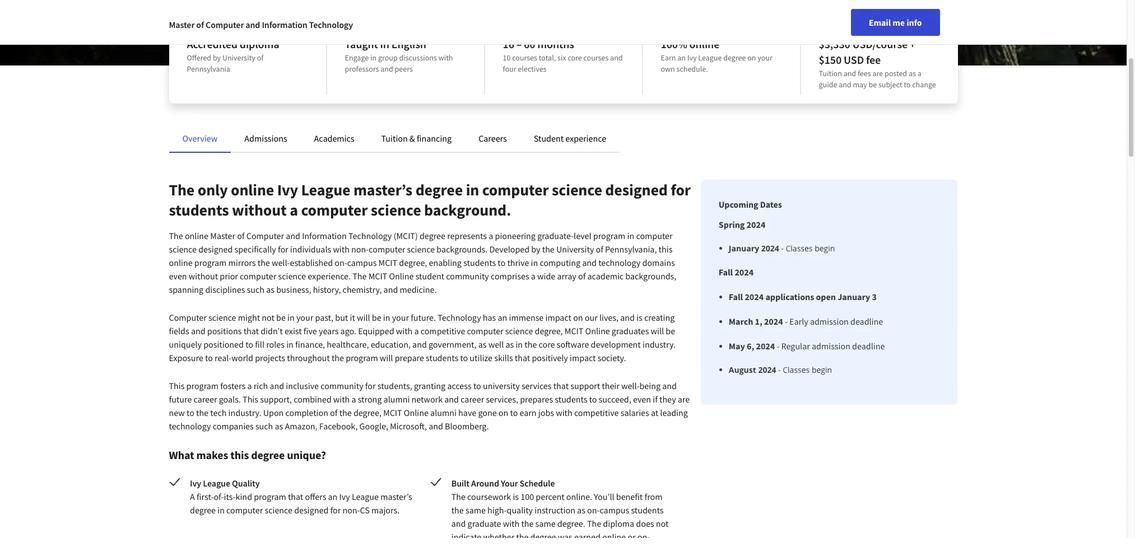 Task type: locate. For each thing, give the bounding box(es) containing it.
government,
[[429, 339, 477, 350]]

by up pennsylvania
[[213, 53, 221, 63]]

0 vertical spatial competitive
[[421, 326, 465, 337]]

and left earn at the right top of page
[[610, 53, 623, 63]]

0 vertical spatial campus
[[347, 257, 377, 268]]

ivy up schedule.
[[688, 53, 697, 63]]

0 vertical spatial begin
[[815, 243, 835, 254]]

1 horizontal spatial well-
[[622, 381, 640, 392]]

without inside the online master of computer and information technology (mcit) degree represents a pioneering graduate-level program in computer science designed specifically for individuals with non-computer science backgrounds. developed by the university of pennsylvania, this online program mirrors the well-established on-campus mcit degree, enabling students to thrive in computing and technology domains even without prior computer science experience. the mcit online student community comprises a wide array of academic backgrounds, spanning disciplines such as business, history, chemistry, and medicine.
[[189, 271, 218, 282]]

2024 right august
[[759, 365, 777, 376]]

computer inside ivy league quality a first-of-its-kind program that offers an ivy league master's degree in computer science designed for non-cs majors.
[[226, 505, 263, 516]]

0 horizontal spatial university
[[222, 53, 256, 63]]

overview
[[182, 133, 218, 144]]

2 vertical spatial technology
[[438, 312, 481, 323]]

regular
[[782, 341, 810, 352]]

0 horizontal spatial industry.
[[228, 407, 261, 419]]

0 horizontal spatial campus
[[347, 257, 377, 268]]

online up medicine.
[[389, 271, 414, 282]]

0 horizontal spatial career
[[194, 394, 217, 405]]

to down 'developed'
[[498, 257, 506, 268]]

students inside computer science might not be in your past, but it will be in your future. technology has an immense impact on our lives, and is creating fields and positions that didn't exist five years ago. equipped with a competitive computer science degree, mcit online graduates will be uniquely positioned to fill roles in finance, healthcare, education, and government, as well as in the core software development industry. exposure to real-world projects throughout the program will prepare students to utilize skills that positively impact society.
[[426, 353, 459, 364]]

0 horizontal spatial designed
[[199, 244, 233, 255]]

1 vertical spatial on
[[573, 312, 583, 323]]

community up strong
[[321, 381, 364, 392]]

high-
[[488, 505, 507, 516]]

1 vertical spatial even
[[633, 394, 651, 405]]

0 horizontal spatial same
[[466, 505, 486, 516]]

earned
[[574, 532, 601, 539]]

admission down open
[[810, 316, 849, 327]]

1 vertical spatial without
[[189, 271, 218, 282]]

career up tech
[[194, 394, 217, 405]]

this down the rich
[[243, 394, 258, 405]]

1 vertical spatial core
[[539, 339, 555, 350]]

same
[[466, 505, 486, 516], [536, 518, 556, 530]]

- left regular
[[777, 341, 780, 352]]

0 vertical spatial industry.
[[643, 339, 676, 350]]

1 vertical spatial impact
[[570, 353, 596, 364]]

to down the posted
[[904, 80, 911, 90]]

computer up accredited
[[206, 19, 244, 30]]

0 vertical spatial on
[[748, 53, 756, 63]]

1 horizontal spatial on
[[573, 312, 583, 323]]

technology inside the online master of computer and information technology (mcit) degree represents a pioneering graduate-level program in computer science designed specifically for individuals with non-computer science backgrounds. developed by the university of pennsylvania, this online program mirrors the well-established on-campus mcit degree, enabling students to thrive in computing and technology domains even without prior computer science experience. the mcit online student community comprises a wide array of academic backgrounds, spanning disciplines such as business, history, chemistry, and medicine.
[[599, 257, 641, 268]]

early
[[790, 316, 809, 327]]

a down future.
[[414, 326, 419, 337]]

core inside computer science might not be in your past, but it will be in your future. technology has an immense impact on our lives, and is creating fields and positions that didn't exist five years ago. equipped with a competitive computer science degree, mcit online graduates will be uniquely positioned to fill roles in finance, healthcare, education, and government, as well as in the core software development industry. exposure to real-world projects throughout the program will prepare students to utilize skills that positively impact society.
[[539, 339, 555, 350]]

1 horizontal spatial courses
[[584, 53, 609, 63]]

deadline for - early admission deadline
[[851, 316, 883, 327]]

2024 down january 2024 - classes begin on the right of the page
[[735, 267, 754, 278]]

are
[[873, 68, 883, 78], [678, 394, 690, 405]]

1 vertical spatial such
[[256, 421, 273, 432]]

master up mirrors
[[210, 230, 235, 242]]

such up might
[[247, 284, 265, 295]]

campus down you'll
[[600, 505, 630, 516]]

1 vertical spatial computer
[[246, 230, 284, 242]]

this up domains
[[659, 244, 673, 255]]

0 horizontal spatial an
[[328, 492, 338, 503]]

courses right six
[[584, 53, 609, 63]]

technology inside this program fosters a rich and inclusive community for students, granting access to university services that support their well-being and future career goals. this support, combined with a strong alumni network and career services, prepares students to succeed, even if they are new to the tech industry. upon completion of the degree, mcit online alumni have gone on to earn jobs with competitive salaries at leading technology companies such as amazon, facebook, google, microsoft, and bloomberg.
[[169, 421, 211, 432]]

offers
[[305, 492, 326, 503]]

1 vertical spatial this
[[243, 394, 258, 405]]

not up didn't
[[262, 312, 275, 323]]

1 vertical spatial technology
[[349, 230, 392, 242]]

1 vertical spatial not
[[656, 518, 669, 530]]

prepares
[[520, 394, 553, 405]]

master's inside ivy league quality a first-of-its-kind program that offers an ivy league master's degree in computer science designed for non-cs majors.
[[381, 492, 412, 503]]

spanning
[[169, 284, 204, 295]]

well- inside the online master of computer and information technology (mcit) degree represents a pioneering graduate-level program in computer science designed specifically for individuals with non-computer science backgrounds. developed by the university of pennsylvania, this online program mirrors the well-established on-campus mcit degree, enabling students to thrive in computing and technology domains even without prior computer science experience. the mcit online student community comprises a wide array of academic backgrounds, spanning disciplines such as business, history, chemistry, and medicine.
[[272, 257, 290, 268]]

2 list item from the top
[[729, 364, 885, 376]]

individuals
[[290, 244, 331, 255]]

such inside the online master of computer and information technology (mcit) degree represents a pioneering graduate-level program in computer science designed specifically for individuals with non-computer science backgrounds. developed by the university of pennsylvania, this online program mirrors the well-established on-campus mcit degree, enabling students to thrive in computing and technology domains even without prior computer science experience. the mcit online student community comprises a wide array of academic backgrounds, spanning disciplines such as business, history, chemistry, and medicine.
[[247, 284, 265, 295]]

online up microsoft,
[[404, 407, 429, 419]]

as left business,
[[266, 284, 275, 295]]

they
[[660, 394, 676, 405]]

computer down (mcit)
[[369, 244, 405, 255]]

fall inside list
[[729, 291, 743, 303]]

is left 100
[[513, 492, 519, 503]]

a up change
[[918, 68, 922, 78]]

0 vertical spatial without
[[232, 200, 287, 220]]

10
[[503, 53, 511, 63]]

0 vertical spatial is
[[637, 312, 643, 323]]

diploma up or
[[603, 518, 635, 530]]

be down creating
[[666, 326, 675, 337]]

schedule
[[520, 478, 555, 489]]

classes
[[786, 243, 813, 254], [783, 365, 810, 376]]

without
[[232, 200, 287, 220], [189, 271, 218, 282]]

wide
[[538, 271, 556, 282]]

are inside this program fosters a rich and inclusive community for students, granting access to university services that support their well-being and future career goals. this support, combined with a strong alumni network and career services, prepares students to succeed, even if they are new to the tech industry. upon completion of the degree, mcit online alumni have gone on to earn jobs with competitive salaries at leading technology companies such as amazon, facebook, google, microsoft, and bloomberg.
[[678, 394, 690, 405]]

degree, up student
[[399, 257, 427, 268]]

community down enabling
[[446, 271, 489, 282]]

1 vertical spatial university
[[557, 244, 594, 255]]

upon
[[263, 407, 284, 419]]

2 vertical spatial degree,
[[354, 407, 382, 419]]

core right six
[[568, 53, 582, 63]]

mcit
[[379, 257, 397, 268], [369, 271, 387, 282], [565, 326, 584, 337], [383, 407, 402, 419]]

well- right their
[[622, 381, 640, 392]]

1 horizontal spatial on-
[[587, 505, 600, 516]]

exposure
[[169, 353, 203, 364]]

technology left (mcit)
[[349, 230, 392, 242]]

0 vertical spatial online
[[389, 271, 414, 282]]

new
[[169, 407, 185, 419]]

the up chemistry,
[[353, 271, 367, 282]]

1 vertical spatial is
[[513, 492, 519, 503]]

that left offers
[[288, 492, 303, 503]]

competitive
[[421, 326, 465, 337], [574, 407, 619, 419]]

fee
[[866, 53, 881, 67]]

2 career from the left
[[461, 394, 484, 405]]

1 vertical spatial master
[[210, 230, 235, 242]]

2024 for august 2024 - classes begin
[[759, 365, 777, 376]]

on inside "100% online earn an ivy league degree on your own schedule."
[[748, 53, 756, 63]]

what makes this degree unique?
[[169, 448, 326, 462]]

january down spring 2024
[[729, 243, 760, 254]]

the
[[169, 180, 195, 200], [169, 230, 183, 242], [353, 271, 367, 282], [452, 492, 466, 503], [587, 518, 602, 530]]

0 vertical spatial university
[[222, 53, 256, 63]]

will right it
[[357, 312, 370, 323]]

a
[[918, 68, 922, 78], [290, 200, 298, 220], [489, 230, 493, 242], [531, 271, 536, 282], [414, 326, 419, 337], [247, 381, 252, 392], [352, 394, 356, 405]]

3
[[872, 291, 877, 303]]

0 vertical spatial alumni
[[384, 394, 410, 405]]

2 courses from the left
[[584, 53, 609, 63]]

mcit up microsoft,
[[383, 407, 402, 419]]

university down level
[[557, 244, 594, 255]]

university down accredited
[[222, 53, 256, 63]]

an
[[678, 53, 686, 63], [498, 312, 507, 323], [328, 492, 338, 503]]

+
[[910, 37, 916, 51]]

tuition inside $3,330 usd/course + $150 usd fee tuition and fees are posted as a guide and may be subject to change
[[819, 68, 842, 78]]

2 vertical spatial on
[[499, 407, 508, 419]]

impact
[[546, 312, 572, 323], [570, 353, 596, 364]]

medicine.
[[400, 284, 437, 295]]

computer
[[206, 19, 244, 30], [246, 230, 284, 242], [169, 312, 207, 323]]

2024 for fall 2024
[[735, 267, 754, 278]]

0 horizontal spatial are
[[678, 394, 690, 405]]

designed inside the online master of computer and information technology (mcit) degree represents a pioneering graduate-level program in computer science designed specifically for individuals with non-computer science backgrounds. developed by the university of pennsylvania, this online program mirrors the well-established on-campus mcit degree, enabling students to thrive in computing and technology domains even without prior computer science experience. the mcit online student community comprises a wide array of academic backgrounds, spanning disciplines such as business, history, chemistry, and medicine.
[[199, 244, 233, 255]]

your inside "100% online earn an ivy league degree on your own schedule."
[[758, 53, 773, 63]]

not inside built around your schedule the coursework is 100 percent online. you'll benefit from the same high-quality instruction as on-campus students and graduate with the same degree. the diploma does not indicate whether the degree was earned online or
[[656, 518, 669, 530]]

is up 'graduates'
[[637, 312, 643, 323]]

begin for august 2024 - classes begin
[[812, 365, 832, 376]]

online
[[690, 37, 720, 51], [231, 180, 274, 200], [185, 230, 209, 242], [169, 257, 193, 268], [603, 532, 626, 539]]

list item inside list
[[729, 364, 885, 376]]

and right microsoft,
[[429, 421, 443, 432]]

industry.
[[643, 339, 676, 350], [228, 407, 261, 419]]

1 vertical spatial community
[[321, 381, 364, 392]]

designed for the online master of computer and information technology (mcit) degree represents a pioneering graduate-level program in computer science designed specifically for individuals with non-computer science backgrounds. developed by the university of pennsylvania, this online program mirrors the well-established on-campus mcit degree, enabling students to thrive in computing and technology domains even without prior computer science experience. the mcit online student community comprises a wide array of academic backgrounds, spanning disciplines such as business, history, chemistry, and medicine.
[[199, 244, 233, 255]]

pennsylvania,
[[605, 244, 657, 255]]

students inside built around your schedule the coursework is 100 percent online. you'll benefit from the same high-quality instruction as on-campus students and graduate with the same degree. the diploma does not indicate whether the degree was earned online or
[[631, 505, 664, 516]]

2 vertical spatial computer
[[169, 312, 207, 323]]

0 vertical spatial designed
[[606, 180, 668, 200]]

student
[[416, 271, 445, 282]]

society.
[[598, 353, 626, 364]]

technology up government,
[[438, 312, 481, 323]]

1 vertical spatial list item
[[729, 364, 885, 376]]

1 vertical spatial classes
[[783, 365, 810, 376]]

competitive down succeed,
[[574, 407, 619, 419]]

1 horizontal spatial your
[[392, 312, 409, 323]]

students inside the online master of computer and information technology (mcit) degree represents a pioneering graduate-level program in computer science designed specifically for individuals with non-computer science backgrounds. developed by the university of pennsylvania, this online program mirrors the well-established on-campus mcit degree, enabling students to thrive in computing and technology domains even without prior computer science experience. the mcit online student community comprises a wide array of academic backgrounds, spanning disciplines such as business, history, chemistry, and medicine.
[[464, 257, 496, 268]]

and up indicate
[[452, 518, 466, 530]]

courses
[[512, 53, 538, 63], [584, 53, 609, 63]]

1 horizontal spatial this
[[243, 394, 258, 405]]

online inside the online master of computer and information technology (mcit) degree represents a pioneering graduate-level program in computer science designed specifically for individuals with non-computer science backgrounds. developed by the university of pennsylvania, this online program mirrors the well-established on-campus mcit degree, enabling students to thrive in computing and technology domains even without prior computer science experience. the mcit online student community comprises a wide array of academic backgrounds, spanning disciplines such as business, history, chemistry, and medicine.
[[389, 271, 414, 282]]

not
[[262, 312, 275, 323], [656, 518, 669, 530]]

is
[[637, 312, 643, 323], [513, 492, 519, 503]]

0 vertical spatial even
[[169, 271, 187, 282]]

ivy inside "100% online earn an ivy league degree on your own schedule."
[[688, 53, 697, 63]]

1 vertical spatial campus
[[600, 505, 630, 516]]

degree, inside computer science might not be in your past, but it will be in your future. technology has an immense impact on our lives, and is creating fields and positions that didn't exist five years ago. equipped with a competitive computer science degree, mcit online graduates will be uniquely positioned to fill roles in finance, healthcare, education, and government, as well as in the core software development industry. exposure to real-world projects throughout the program will prepare students to utilize skills that positively impact society.
[[535, 326, 563, 337]]

might
[[238, 312, 260, 323]]

not right does
[[656, 518, 669, 530]]

and inside the 16 – 60 months 10 courses total, six core courses and four electives
[[610, 53, 623, 63]]

1 horizontal spatial not
[[656, 518, 669, 530]]

you'll
[[594, 492, 615, 503]]

the
[[542, 244, 555, 255], [258, 257, 270, 268], [525, 339, 537, 350], [332, 353, 344, 364], [196, 407, 209, 419], [339, 407, 352, 419], [452, 505, 464, 516], [521, 518, 534, 530], [516, 532, 529, 539]]

0 vertical spatial technology
[[309, 19, 353, 30]]

master
[[169, 19, 195, 30], [210, 230, 235, 242]]

the up facebook,
[[339, 407, 352, 419]]

in inside ivy league quality a first-of-its-kind program that offers an ivy league master's degree in computer science designed for non-cs majors.
[[218, 505, 225, 516]]

1 horizontal spatial core
[[568, 53, 582, 63]]

computer inside the online master of computer and information technology (mcit) degree represents a pioneering graduate-level program in computer science designed specifically for individuals with non-computer science backgrounds. developed by the university of pennsylvania, this online program mirrors the well-established on-campus mcit degree, enabling students to thrive in computing and technology domains even without prior computer science experience. the mcit online student community comprises a wide array of academic backgrounds, spanning disciplines such as business, history, chemistry, and medicine.
[[246, 230, 284, 242]]

master of computer and information technology
[[169, 19, 353, 30]]

prepare
[[395, 353, 424, 364]]

fall for fall 2024 applications open january 3
[[729, 291, 743, 303]]

program up prior on the bottom
[[194, 257, 227, 268]]

0 horizontal spatial on-
[[335, 257, 347, 268]]

list item
[[729, 243, 885, 254], [729, 364, 885, 376]]

degree inside the only online ivy league master's degree in computer science designed for students without a computer science background.
[[416, 180, 463, 200]]

world
[[232, 353, 253, 364]]

master's up majors.
[[381, 492, 412, 503]]

diploma down master of computer and information technology
[[240, 37, 279, 51]]

1 vertical spatial begin
[[812, 365, 832, 376]]

program right kind
[[254, 492, 286, 503]]

alumni down the network
[[431, 407, 457, 419]]

1 horizontal spatial degree,
[[399, 257, 427, 268]]

0 horizontal spatial diploma
[[240, 37, 279, 51]]

with up education,
[[396, 326, 413, 337]]

1 career from the left
[[194, 394, 217, 405]]

even inside this program fosters a rich and inclusive community for students, granting access to university services that support their well-being and future career goals. this support, combined with a strong alumni network and career services, prepares students to succeed, even if they are new to the tech industry. upon completion of the degree, mcit online alumni have gone on to earn jobs with competitive salaries at leading technology companies such as amazon, facebook, google, microsoft, and bloomberg.
[[633, 394, 651, 405]]

2024 down spring 2024
[[762, 243, 779, 254]]

their
[[602, 381, 620, 392]]

0 vertical spatial this
[[659, 244, 673, 255]]

core up positively
[[539, 339, 555, 350]]

a inside computer science might not be in your past, but it will be in your future. technology has an immense impact on our lives, and is creating fields and positions that didn't exist five years ago. equipped with a competitive computer science degree, mcit online graduates will be uniquely positioned to fill roles in finance, healthcare, education, and government, as well as in the core software development industry. exposure to real-world projects throughout the program will prepare students to utilize skills that positively impact society.
[[414, 326, 419, 337]]

1 vertical spatial will
[[651, 326, 664, 337]]

mcit up the software
[[565, 326, 584, 337]]

1 vertical spatial designed
[[199, 244, 233, 255]]

degree, down strong
[[354, 407, 382, 419]]

gone
[[478, 407, 497, 419]]

for inside ivy league quality a first-of-its-kind program that offers an ivy league master's degree in computer science designed for non-cs majors.
[[330, 505, 341, 516]]

0 vertical spatial diploma
[[240, 37, 279, 51]]

list containing fall 2024 applications open january 3
[[723, 290, 885, 376]]

1 vertical spatial alumni
[[431, 407, 457, 419]]

competitive inside this program fosters a rich and inclusive community for students, granting access to university services that support their well-being and future career goals. this support, combined with a strong alumni network and career services, prepares students to succeed, even if they are new to the tech industry. upon completion of the degree, mcit online alumni have gone on to earn jobs with competitive salaries at leading technology companies such as amazon, facebook, google, microsoft, and bloomberg.
[[574, 407, 619, 419]]

pioneering
[[495, 230, 536, 242]]

represents
[[447, 230, 487, 242]]

league inside "100% online earn an ivy league degree on your own schedule."
[[699, 53, 722, 63]]

students inside the only online ivy league master's degree in computer science designed for students without a computer science background.
[[169, 200, 229, 220]]

with up facebook,
[[333, 394, 350, 405]]

such inside this program fosters a rich and inclusive community for students, granting access to university services that support their well-being and future career goals. this support, combined with a strong alumni network and career services, prepares students to succeed, even if they are new to the tech industry. upon completion of the degree, mcit online alumni have gone on to earn jobs with competitive salaries at leading technology companies such as amazon, facebook, google, microsoft, and bloomberg.
[[256, 421, 273, 432]]

campus inside the online master of computer and information technology (mcit) degree represents a pioneering graduate-level program in computer science designed specifically for individuals with non-computer science backgrounds. developed by the university of pennsylvania, this online program mirrors the well-established on-campus mcit degree, enabling students to thrive in computing and technology domains even without prior computer science experience. the mcit online student community comprises a wide array of academic backgrounds, spanning disciplines such as business, history, chemistry, and medicine.
[[347, 257, 377, 268]]

0 horizontal spatial degree,
[[354, 407, 382, 419]]

the right whether
[[516, 532, 529, 539]]

this up future
[[169, 381, 185, 392]]

guide
[[819, 80, 838, 90]]

be right may
[[869, 80, 877, 90]]

1 horizontal spatial will
[[380, 353, 393, 364]]

in
[[380, 37, 389, 51], [370, 53, 377, 63], [466, 180, 479, 200], [627, 230, 635, 242], [531, 257, 538, 268], [288, 312, 295, 323], [383, 312, 390, 323], [286, 339, 294, 350], [516, 339, 523, 350], [218, 505, 225, 516]]

to inside the online master of computer and information technology (mcit) degree represents a pioneering graduate-level program in computer science designed specifically for individuals with non-computer science backgrounds. developed by the university of pennsylvania, this online program mirrors the well-established on-campus mcit degree, enabling students to thrive in computing and technology domains even without prior computer science experience. the mcit online student community comprises a wide array of academic backgrounds, spanning disciplines such as business, history, chemistry, and medicine.
[[498, 257, 506, 268]]

computer up fields
[[169, 312, 207, 323]]

industry. inside computer science might not be in your past, but it will be in your future. technology has an immense impact on our lives, and is creating fields and positions that didn't exist five years ago. equipped with a competitive computer science degree, mcit online graduates will be uniquely positioned to fill roles in finance, healthcare, education, and government, as well as in the core software development industry. exposure to real-world projects throughout the program will prepare students to utilize skills that positively impact society.
[[643, 339, 676, 350]]

the down specifically
[[258, 257, 270, 268]]

1 vertical spatial non-
[[343, 505, 360, 516]]

computer up individuals
[[301, 200, 368, 220]]

1 list item from the top
[[729, 243, 885, 254]]

email
[[869, 17, 891, 28]]

is inside built around your schedule the coursework is 100 percent online. you'll benefit from the same high-quality instruction as on-campus students and graduate with the same degree. the diploma does not indicate whether the degree was earned online or
[[513, 492, 519, 503]]

are right fees
[[873, 68, 883, 78]]

master's
[[354, 180, 413, 200], [381, 492, 412, 503]]

1 horizontal spatial university
[[557, 244, 594, 255]]

1 vertical spatial industry.
[[228, 407, 261, 419]]

1 vertical spatial admission
[[812, 341, 851, 352]]

courses up electives on the left top of the page
[[512, 53, 538, 63]]

0 vertical spatial well-
[[272, 257, 290, 268]]

0 horizontal spatial this
[[230, 448, 249, 462]]

0 horizontal spatial technology
[[169, 421, 211, 432]]

diploma inside built around your schedule the coursework is 100 percent online. you'll benefit from the same high-quality instruction as on-campus students and graduate with the same degree. the diploma does not indicate whether the degree was earned online or
[[603, 518, 635, 530]]

0 vertical spatial degree,
[[399, 257, 427, 268]]

with down quality
[[503, 518, 520, 530]]

network
[[412, 394, 443, 405]]

designed inside ivy league quality a first-of-its-kind program that offers an ivy league master's degree in computer science designed for non-cs majors.
[[294, 505, 329, 516]]

the down graduate- at top
[[542, 244, 555, 255]]

1 horizontal spatial competitive
[[574, 407, 619, 419]]

ivy right offers
[[339, 492, 350, 503]]

online up spanning
[[169, 257, 193, 268]]

1 vertical spatial this
[[230, 448, 249, 462]]

list item containing august 2024
[[729, 364, 885, 376]]

in right well on the left bottom of the page
[[516, 339, 523, 350]]

by inside the online master of computer and information technology (mcit) degree represents a pioneering graduate-level program in computer science designed specifically for individuals with non-computer science backgrounds. developed by the university of pennsylvania, this online program mirrors the well-established on-campus mcit degree, enabling students to thrive in computing and technology domains even without prior computer science experience. the mcit online student community comprises a wide array of academic backgrounds, spanning disciplines such as business, history, chemistry, and medicine.
[[531, 244, 541, 255]]

online inside this program fosters a rich and inclusive community for students, granting access to university services that support their well-being and future career goals. this support, combined with a strong alumni network and career services, prepares students to succeed, even if they are new to the tech industry. upon completion of the degree, mcit online alumni have gone on to earn jobs with competitive salaries at leading technology companies such as amazon, facebook, google, microsoft, and bloomberg.
[[404, 407, 429, 419]]

1 courses from the left
[[512, 53, 538, 63]]

deadline for - regular admission deadline
[[853, 341, 885, 352]]

on- inside the online master of computer and information technology (mcit) degree represents a pioneering graduate-level program in computer science designed specifically for individuals with non-computer science backgrounds. developed by the university of pennsylvania, this online program mirrors the well-established on-campus mcit degree, enabling students to thrive in computing and technology domains even without prior computer science experience. the mcit online student community comprises a wide array of academic backgrounds, spanning disciplines such as business, history, chemistry, and medicine.
[[335, 257, 347, 268]]

1 vertical spatial information
[[302, 230, 347, 242]]

years
[[319, 326, 339, 337]]

league inside the only online ivy league master's degree in computer science designed for students without a computer science background.
[[301, 180, 351, 200]]

mcit inside computer science might not be in your past, but it will be in your future. technology has an immense impact on our lives, and is creating fields and positions that didn't exist five years ago. equipped with a competitive computer science degree, mcit online graduates will be uniquely positioned to fill roles in finance, healthcare, education, and government, as well as in the core software development industry. exposure to real-world projects throughout the program will prepare students to utilize skills that positively impact society.
[[565, 326, 584, 337]]

online.
[[567, 492, 592, 503]]

online right only
[[231, 180, 274, 200]]

its-
[[224, 492, 236, 503]]

2024 for spring 2024
[[747, 219, 766, 230]]

even
[[169, 271, 187, 282], [633, 394, 651, 405]]

at
[[651, 407, 659, 419]]

applications
[[766, 291, 815, 303]]

2 horizontal spatial degree,
[[535, 326, 563, 337]]

are right they
[[678, 394, 690, 405]]

in up represents
[[466, 180, 479, 200]]

16
[[503, 37, 514, 51]]

2 horizontal spatial your
[[758, 53, 773, 63]]

1 horizontal spatial master
[[210, 230, 235, 242]]

tuition
[[819, 68, 842, 78], [381, 133, 408, 144]]

immense
[[509, 312, 544, 323]]

as inside this program fosters a rich and inclusive community for students, granting access to university services that support their well-being and future career goals. this support, combined with a strong alumni network and career services, prepares students to succeed, even if they are new to the tech industry. upon completion of the degree, mcit online alumni have gone on to earn jobs with competitive salaries at leading technology companies such as amazon, facebook, google, microsoft, and bloomberg.
[[275, 421, 283, 432]]

0 vertical spatial are
[[873, 68, 883, 78]]

0 vertical spatial an
[[678, 53, 686, 63]]

0 vertical spatial by
[[213, 53, 221, 63]]

1 horizontal spatial technology
[[599, 257, 641, 268]]

league up schedule.
[[699, 53, 722, 63]]

list item containing january 2024
[[729, 243, 885, 254]]

peers
[[395, 64, 413, 74]]

the up positively
[[525, 339, 537, 350]]

1 horizontal spatial are
[[873, 68, 883, 78]]

backgrounds,
[[626, 271, 677, 282]]

1 horizontal spatial designed
[[294, 505, 329, 516]]

1 vertical spatial master's
[[381, 492, 412, 503]]

of up specifically
[[237, 230, 245, 242]]

1 vertical spatial degree,
[[535, 326, 563, 337]]

total,
[[539, 53, 556, 63]]

1 vertical spatial an
[[498, 312, 507, 323]]

students,
[[378, 381, 412, 392]]

ivy up "a" on the left bottom of the page
[[190, 478, 201, 489]]

1 vertical spatial diploma
[[603, 518, 635, 530]]

a inside $3,330 usd/course + $150 usd fee tuition and fees are posted as a guide and may be subject to change
[[918, 68, 922, 78]]

to inside $3,330 usd/course + $150 usd fee tuition and fees are posted as a guide and may be subject to change
[[904, 80, 911, 90]]

instruction
[[535, 505, 576, 516]]

what
[[169, 448, 194, 462]]

of inside this program fosters a rich and inclusive community for students, granting access to university services that support their well-being and future career goals. this support, combined with a strong alumni network and career services, prepares students to succeed, even if they are new to the tech industry. upon completion of the degree, mcit online alumni have gone on to earn jobs with competitive salaries at leading technology companies such as amazon, facebook, google, microsoft, and bloomberg.
[[330, 407, 338, 419]]

0 horizontal spatial community
[[321, 381, 364, 392]]

past,
[[315, 312, 334, 323]]

positioned
[[204, 339, 244, 350]]

0 horizontal spatial well-
[[272, 257, 290, 268]]

degree, inside the online master of computer and information technology (mcit) degree represents a pioneering graduate-level program in computer science designed specifically for individuals with non-computer science backgrounds. developed by the university of pennsylvania, this online program mirrors the well-established on-campus mcit degree, enabling students to thrive in computing and technology domains even without prior computer science experience. the mcit online student community comprises a wide array of academic backgrounds, spanning disciplines such as business, history, chemistry, and medicine.
[[399, 257, 427, 268]]

0 horizontal spatial is
[[513, 492, 519, 503]]

well- inside this program fosters a rich and inclusive community for students, granting access to university services that support their well-being and future career goals. this support, combined with a strong alumni network and career services, prepares students to succeed, even if they are new to the tech industry. upon completion of the degree, mcit online alumni have gone on to earn jobs with competitive salaries at leading technology companies such as amazon, facebook, google, microsoft, and bloomberg.
[[622, 381, 640, 392]]

as down online.
[[577, 505, 586, 516]]

2024 for january 2024 - classes begin
[[762, 243, 779, 254]]

master's inside the only online ivy league master's degree in computer science designed for students without a computer science background.
[[354, 180, 413, 200]]

computer inside computer science might not be in your past, but it will be in your future. technology has an immense impact on our lives, and is creating fields and positions that didn't exist five years ago. equipped with a competitive computer science degree, mcit online graduates will be uniquely positioned to fill roles in finance, healthcare, education, and government, as well as in the core software development industry. exposure to real-world projects throughout the program will prepare students to utilize skills that positively impact society.
[[467, 326, 504, 337]]

january left 3
[[838, 291, 871, 303]]

to
[[904, 80, 911, 90], [498, 257, 506, 268], [246, 339, 253, 350], [205, 353, 213, 364], [460, 353, 468, 364], [474, 381, 481, 392], [589, 394, 597, 405], [187, 407, 194, 419], [510, 407, 518, 419]]

the inside the only online ivy league master's degree in computer science designed for students without a computer science background.
[[169, 180, 195, 200]]

0 vertical spatial impact
[[546, 312, 572, 323]]

begin
[[815, 243, 835, 254], [812, 365, 832, 376]]

ivy inside the only online ivy league master's degree in computer science designed for students without a computer science background.
[[277, 180, 298, 200]]

0 vertical spatial classes
[[786, 243, 813, 254]]

diploma inside accredited diploma offered by university of pennsylvania
[[240, 37, 279, 51]]

fall for fall 2024
[[719, 267, 733, 278]]

0 horizontal spatial this
[[169, 381, 185, 392]]

1 vertical spatial by
[[531, 244, 541, 255]]

finance,
[[295, 339, 325, 350]]

degree
[[724, 53, 746, 63], [416, 180, 463, 200], [420, 230, 446, 242], [251, 448, 285, 462], [190, 505, 216, 516], [531, 532, 556, 539]]

1,
[[755, 316, 763, 327]]

0 vertical spatial such
[[247, 284, 265, 295]]

this program fosters a rich and inclusive community for students, granting access to university services that support their well-being and future career goals. this support, combined with a strong alumni network and career services, prepares students to succeed, even if they are new to the tech industry. upon completion of the degree, mcit online alumni have gone on to earn jobs with competitive salaries at leading technology companies such as amazon, facebook, google, microsoft, and bloomberg.
[[169, 381, 690, 432]]

quality
[[232, 478, 260, 489]]

0 vertical spatial will
[[357, 312, 370, 323]]

as up utilize
[[479, 339, 487, 350]]

technology inside the online master of computer and information technology (mcit) degree represents a pioneering graduate-level program in computer science designed specifically for individuals with non-computer science backgrounds. developed by the university of pennsylvania, this online program mirrors the well-established on-campus mcit degree, enabling students to thrive in computing and technology domains even without prior computer science experience. the mcit online student community comprises a wide array of academic backgrounds, spanning disciplines such as business, history, chemistry, and medicine.
[[349, 230, 392, 242]]

in up the equipped
[[383, 312, 390, 323]]

0 horizontal spatial core
[[539, 339, 555, 350]]

on- down you'll
[[587, 505, 600, 516]]

rich
[[254, 381, 268, 392]]

developed
[[490, 244, 530, 255]]

list
[[723, 290, 885, 376]]

our
[[585, 312, 598, 323]]

earn
[[520, 407, 537, 419]]

information
[[262, 19, 308, 30], [302, 230, 347, 242]]

email me info button
[[851, 9, 940, 36]]

earn
[[661, 53, 676, 63]]

non- up chemistry,
[[351, 244, 369, 255]]

with inside the online master of computer and information technology (mcit) degree represents a pioneering graduate-level program in computer science designed specifically for individuals with non-computer science backgrounds. developed by the university of pennsylvania, this online program mirrors the well-established on-campus mcit degree, enabling students to thrive in computing and technology domains even without prior computer science experience. the mcit online student community comprises a wide array of academic backgrounds, spanning disciplines such as business, history, chemistry, and medicine.
[[333, 244, 350, 255]]

degree inside "100% online earn an ivy league degree on your own schedule."
[[724, 53, 746, 63]]



Task type: vqa. For each thing, say whether or not it's contained in the screenshot.


Task type: describe. For each thing, give the bounding box(es) containing it.
development
[[591, 339, 641, 350]]

computer down mirrors
[[240, 271, 276, 282]]

careers link
[[479, 133, 507, 144]]

mirrors
[[228, 257, 256, 268]]

an inside ivy league quality a first-of-its-kind program that offers an ivy league master's degree in computer science designed for non-cs majors.
[[328, 492, 338, 503]]

first-
[[197, 492, 214, 503]]

graduate-
[[538, 230, 574, 242]]

a up 'developed'
[[489, 230, 493, 242]]

classes for january 2024
[[786, 243, 813, 254]]

an inside computer science might not be in your past, but it will be in your future. technology has an immense impact on our lives, and is creating fields and positions that didn't exist five years ago. equipped with a competitive computer science degree, mcit online graduates will be uniquely positioned to fill roles in finance, healthcare, education, and government, as well as in the core software development industry. exposure to real-world projects throughout the program will prepare students to utilize skills that positively impact society.
[[498, 312, 507, 323]]

degree inside ivy league quality a first-of-its-kind program that offers an ivy league master's degree in computer science designed for non-cs majors.
[[190, 505, 216, 516]]

of inside accredited diploma offered by university of pennsylvania
[[257, 53, 264, 63]]

industry. inside this program fosters a rich and inclusive community for students, granting access to university services that support their well-being and future career goals. this support, combined with a strong alumni network and career services, prepares students to succeed, even if they are new to the tech industry. upon completion of the degree, mcit online alumni have gone on to earn jobs with competitive salaries at leading technology companies such as amazon, facebook, google, microsoft, and bloomberg.
[[228, 407, 261, 419]]

usd
[[844, 53, 864, 67]]

be up didn't
[[276, 312, 286, 323]]

is inside computer science might not be in your past, but it will be in your future. technology has an immense impact on our lives, and is creating fields and positions that didn't exist five years ago. equipped with a competitive computer science degree, mcit online graduates will be uniquely positioned to fill roles in finance, healthcare, education, and government, as well as in the core software development industry. exposure to real-world projects throughout the program will prepare students to utilize skills that positively impact society.
[[637, 312, 643, 323]]

in right thrive
[[531, 257, 538, 268]]

an inside "100% online earn an ivy league degree on your own schedule."
[[678, 53, 686, 63]]

and up academic
[[582, 257, 597, 268]]

fall 2024 applications open january 3
[[729, 291, 877, 303]]

and up individuals
[[286, 230, 300, 242]]

domains
[[643, 257, 675, 268]]

classes for august 2024
[[783, 365, 810, 376]]

combined
[[294, 394, 332, 405]]

program up pennsylvania,
[[593, 230, 626, 242]]

bloomberg.
[[445, 421, 489, 432]]

the up indicate
[[452, 505, 464, 516]]

financing
[[417, 133, 452, 144]]

overview link
[[182, 133, 218, 144]]

league up of-
[[203, 478, 230, 489]]

discussions
[[399, 53, 437, 63]]

in up group
[[380, 37, 389, 51]]

five
[[304, 326, 317, 337]]

coursework
[[468, 492, 511, 503]]

6,
[[747, 341, 755, 352]]

throughout
[[287, 353, 330, 364]]

to left utilize
[[460, 353, 468, 364]]

and up uniquely
[[191, 326, 205, 337]]

fields
[[169, 326, 189, 337]]

to left the earn at the left bottom
[[510, 407, 518, 419]]

the down built
[[452, 492, 466, 503]]

offered
[[187, 53, 211, 63]]

program inside ivy league quality a first-of-its-kind program that offers an ivy league master's degree in computer science designed for non-cs majors.
[[254, 492, 286, 503]]

for inside the only online ivy league master's degree in computer science designed for students without a computer science background.
[[671, 180, 691, 200]]

of up accredited
[[196, 19, 204, 30]]

pennsylvania
[[187, 64, 230, 74]]

- down dates
[[781, 243, 784, 254]]

mcit up chemistry,
[[369, 271, 387, 282]]

with inside computer science might not be in your past, but it will be in your future. technology has an immense impact on our lives, and is creating fields and positions that didn't exist five years ago. equipped with a competitive computer science degree, mcit online graduates will be uniquely positioned to fill roles in finance, healthcare, education, and government, as well as in the core software development industry. exposure to real-world projects throughout the program will prepare students to utilize skills that positively impact society.
[[396, 326, 413, 337]]

1 horizontal spatial january
[[838, 291, 871, 303]]

and up prepare
[[413, 339, 427, 350]]

a inside the only online ivy league master's degree in computer science designed for students without a computer science background.
[[290, 200, 298, 220]]

as inside $3,330 usd/course + $150 usd fee tuition and fees are posted as a guide and may be subject to change
[[909, 68, 916, 78]]

education,
[[371, 339, 411, 350]]

with inside built around your schedule the coursework is 100 percent online. you'll benefit from the same high-quality instruction as on-campus students and graduate with the same degree. the diploma does not indicate whether the degree was earned online or
[[503, 518, 520, 530]]

non- inside ivy league quality a first-of-its-kind program that offers an ivy league master's degree in computer science designed for non-cs majors.
[[343, 505, 360, 516]]

in up pennsylvania,
[[627, 230, 635, 242]]

and up accredited diploma offered by university of pennsylvania
[[246, 19, 260, 30]]

community inside this program fosters a rich and inclusive community for students, granting access to university services that support their well-being and future career goals. this support, combined with a strong alumni network and career services, prepares students to succeed, even if they are new to the tech industry. upon completion of the degree, mcit online alumni have gone on to earn jobs with competitive salaries at leading technology companies such as amazon, facebook, google, microsoft, and bloomberg.
[[321, 381, 364, 392]]

and up 'graduates'
[[621, 312, 635, 323]]

online down only
[[185, 230, 209, 242]]

university inside accredited diploma offered by university of pennsylvania
[[222, 53, 256, 63]]

whether
[[483, 532, 515, 539]]

experience.
[[308, 271, 351, 282]]

admission for early
[[810, 316, 849, 327]]

that right skills
[[515, 353, 530, 364]]

100
[[521, 492, 534, 503]]

be inside $3,330 usd/course + $150 usd fee tuition and fees are posted as a guide and may be subject to change
[[869, 80, 877, 90]]

campus inside built around your schedule the coursework is 100 percent online. you'll benefit from the same high-quality instruction as on-campus students and graduate with the same degree. the diploma does not indicate whether the degree was earned online or
[[600, 505, 630, 516]]

the down the healthcare,
[[332, 353, 344, 364]]

level
[[574, 230, 592, 242]]

admissions
[[245, 133, 287, 144]]

a left strong
[[352, 394, 356, 405]]

built around your schedule the coursework is 100 percent online. you'll benefit from the same high-quality instruction as on-campus students and graduate with the same degree. the diploma does not indicate whether the degree was earned online or 
[[452, 478, 669, 539]]

chemistry,
[[343, 284, 382, 295]]

the left tech
[[196, 407, 209, 419]]

has
[[483, 312, 496, 323]]

english
[[392, 37, 426, 51]]

with right jobs at the left of page
[[556, 407, 573, 419]]

$3,330
[[819, 37, 851, 51]]

by inside accredited diploma offered by university of pennsylvania
[[213, 53, 221, 63]]

- down "may 6, 2024 - regular admission deadline"
[[779, 365, 781, 376]]

exist
[[285, 326, 302, 337]]

months
[[538, 37, 574, 51]]

the up spanning
[[169, 230, 183, 242]]

upcoming
[[719, 199, 759, 210]]

league up cs
[[352, 492, 379, 503]]

me
[[893, 17, 905, 28]]

(mcit)
[[394, 230, 418, 242]]

core inside the 16 – 60 months 10 courses total, six core courses and four electives
[[568, 53, 582, 63]]

community inside the online master of computer and information technology (mcit) degree represents a pioneering graduate-level program in computer science designed specifically for individuals with non-computer science backgrounds. developed by the university of pennsylvania, this online program mirrors the well-established on-campus mcit degree, enabling students to thrive in computing and technology domains even without prior computer science experience. the mcit online student community comprises a wide array of academic backgrounds, spanning disciplines such as business, history, chemistry, and medicine.
[[446, 271, 489, 282]]

that inside this program fosters a rich and inclusive community for students, granting access to university services that support their well-being and future career goals. this support, combined with a strong alumni network and career services, prepares students to succeed, even if they are new to the tech industry. upon completion of the degree, mcit online alumni have gone on to earn jobs with competitive salaries at leading technology companies such as amazon, facebook, google, microsoft, and bloomberg.
[[554, 381, 569, 392]]

degree inside built around your schedule the coursework is 100 percent online. you'll benefit from the same high-quality instruction as on-campus students and graduate with the same degree. the diploma does not indicate whether the degree was earned online or
[[531, 532, 556, 539]]

$150
[[819, 53, 842, 67]]

0 vertical spatial same
[[466, 505, 486, 516]]

academic
[[588, 271, 624, 282]]

to right new
[[187, 407, 194, 419]]

program inside computer science might not be in your past, but it will be in your future. technology has an immense impact on our lives, and is creating fields and positions that didn't exist five years ago. equipped with a competitive computer science degree, mcit online graduates will be uniquely positioned to fill roles in finance, healthcare, education, and government, as well as in the core software development industry. exposure to real-world projects throughout the program will prepare students to utilize skills that positively impact society.
[[346, 353, 378, 364]]

to left "real-" in the left of the page
[[205, 353, 213, 364]]

on inside computer science might not be in your past, but it will be in your future. technology has an immense impact on our lives, and is creating fields and positions that didn't exist five years ago. equipped with a competitive computer science degree, mcit online graduates will be uniquely positioned to fill roles in finance, healthcare, education, and government, as well as in the core software development industry. exposure to real-world projects throughout the program will prepare students to utilize skills that positively impact society.
[[573, 312, 583, 323]]

in left group
[[370, 53, 377, 63]]

mcit inside this program fosters a rich and inclusive community for students, granting access to university services that support their well-being and future career goals. this support, combined with a strong alumni network and career services, prepares students to succeed, even if they are new to the tech industry. upon completion of the degree, mcit online alumni have gone on to earn jobs with competitive salaries at leading technology companies such as amazon, facebook, google, microsoft, and bloomberg.
[[383, 407, 402, 419]]

computer up pioneering
[[482, 180, 549, 200]]

on- inside built around your schedule the coursework is 100 percent online. you'll benefit from the same high-quality instruction as on-campus students and graduate with the same degree. the diploma does not indicate whether the degree was earned online or
[[587, 505, 600, 516]]

the up earned
[[587, 518, 602, 530]]

thrive
[[507, 257, 529, 268]]

succeed,
[[599, 394, 631, 405]]

0 horizontal spatial alumni
[[384, 394, 410, 405]]

to right access
[[474, 381, 481, 392]]

designed for ivy league quality a first-of-its-kind program that offers an ivy league master's degree in computer science designed for non-cs majors.
[[294, 505, 329, 516]]

student experience link
[[534, 133, 607, 144]]

salaries
[[621, 407, 649, 419]]

1 vertical spatial same
[[536, 518, 556, 530]]

usd/course
[[853, 37, 908, 51]]

companies
[[213, 421, 254, 432]]

in up exist
[[288, 312, 295, 323]]

master inside the online master of computer and information technology (mcit) degree represents a pioneering graduate-level program in computer science designed specifically for individuals with non-computer science backgrounds. developed by the university of pennsylvania, this online program mirrors the well-established on-campus mcit degree, enabling students to thrive in computing and technology domains even without prior computer science experience. the mcit online student community comprises a wide array of academic backgrounds, spanning disciplines such as business, history, chemistry, and medicine.
[[210, 230, 235, 242]]

online inside the only online ivy league master's degree in computer science designed for students without a computer science background.
[[231, 180, 274, 200]]

student
[[534, 133, 564, 144]]

skills
[[494, 353, 513, 364]]

online inside built around your schedule the coursework is 100 percent online. you'll benefit from the same high-quality instruction as on-campus students and graduate with the same degree. the diploma does not indicate whether the degree was earned online or
[[603, 532, 626, 539]]

with inside the taught in english engage in group discussions with professors and peers
[[439, 53, 453, 63]]

academics link
[[314, 133, 355, 144]]

google,
[[360, 421, 388, 432]]

experience
[[566, 133, 607, 144]]

2 vertical spatial will
[[380, 353, 393, 364]]

and down usd
[[844, 68, 856, 78]]

prior
[[220, 271, 238, 282]]

0 vertical spatial information
[[262, 19, 308, 30]]

not inside computer science might not be in your past, but it will be in your future. technology has an immense impact on our lives, and is creating fields and positions that didn't exist five years ago. equipped with a competitive computer science degree, mcit online graduates will be uniquely positioned to fill roles in finance, healthcare, education, and government, as well as in the core software development industry. exposure to real-world projects throughout the program will prepare students to utilize skills that positively impact society.
[[262, 312, 275, 323]]

lives,
[[600, 312, 619, 323]]

equipped
[[358, 326, 394, 337]]

even inside the online master of computer and information technology (mcit) degree represents a pioneering graduate-level program in computer science designed specifically for individuals with non-computer science backgrounds. developed by the university of pennsylvania, this online program mirrors the well-established on-campus mcit degree, enabling students to thrive in computing and technology domains even without prior computer science experience. the mcit online student community comprises a wide array of academic backgrounds, spanning disciplines such as business, history, chemistry, and medicine.
[[169, 271, 187, 282]]

admission for regular
[[812, 341, 851, 352]]

a left wide
[[531, 271, 536, 282]]

and inside built around your schedule the coursework is 100 percent online. you'll benefit from the same high-quality instruction as on-campus students and graduate with the same degree. the diploma does not indicate whether the degree was earned online or
[[452, 518, 466, 530]]

competitive inside computer science might not be in your past, but it will be in your future. technology has an immense impact on our lives, and is creating fields and positions that didn't exist five years ago. equipped with a competitive computer science degree, mcit online graduates will be uniquely positioned to fill roles in finance, healthcare, education, and government, as well as in the core software development industry. exposure to real-world projects throughout the program will prepare students to utilize skills that positively impact society.
[[421, 326, 465, 337]]

0 vertical spatial january
[[729, 243, 760, 254]]

that inside ivy league quality a first-of-its-kind program that offers an ivy league master's degree in computer science designed for non-cs majors.
[[288, 492, 303, 503]]

future.
[[411, 312, 436, 323]]

degree inside the online master of computer and information technology (mcit) degree represents a pioneering graduate-level program in computer science designed specifically for individuals with non-computer science backgrounds. developed by the university of pennsylvania, this online program mirrors the well-established on-campus mcit degree, enabling students to thrive in computing and technology domains even without prior computer science experience. the mcit online student community comprises a wide array of academic backgrounds, spanning disciplines such as business, history, chemistry, and medicine.
[[420, 230, 446, 242]]

fill
[[255, 339, 265, 350]]

upcoming dates
[[719, 199, 782, 210]]

to left 'fill'
[[246, 339, 253, 350]]

accredited diploma offered by university of pennsylvania
[[187, 37, 279, 74]]

and inside the taught in english engage in group discussions with professors and peers
[[381, 64, 393, 74]]

that down might
[[244, 326, 259, 337]]

without inside the only online ivy league master's degree in computer science designed for students without a computer science background.
[[232, 200, 287, 220]]

science inside ivy league quality a first-of-its-kind program that offers an ivy league master's degree in computer science designed for non-cs majors.
[[265, 505, 293, 516]]

in inside the only online ivy league master's degree in computer science designed for students without a computer science background.
[[466, 180, 479, 200]]

as inside the online master of computer and information technology (mcit) degree represents a pioneering graduate-level program in computer science designed specifically for individuals with non-computer science backgrounds. developed by the university of pennsylvania, this online program mirrors the well-established on-campus mcit degree, enabling students to thrive in computing and technology domains even without prior computer science experience. the mcit online student community comprises a wide array of academic backgrounds, spanning disciplines such as business, history, chemistry, and medicine.
[[266, 284, 275, 295]]

computer up pennsylvania,
[[636, 230, 673, 242]]

as inside built around your schedule the coursework is 100 percent online. you'll benefit from the same high-quality instruction as on-campus students and graduate with the same degree. the diploma does not indicate whether the degree was earned online or
[[577, 505, 586, 516]]

0 horizontal spatial your
[[296, 312, 313, 323]]

1 horizontal spatial alumni
[[431, 407, 457, 419]]

2024 for fall 2024 applications open january 3
[[745, 291, 764, 303]]

and down access
[[445, 394, 459, 405]]

and up support,
[[270, 381, 284, 392]]

online inside computer science might not be in your past, but it will be in your future. technology has an immense impact on our lives, and is creating fields and positions that didn't exist five years ago. equipped with a competitive computer science degree, mcit online graduates will be uniquely positioned to fill roles in finance, healthcare, education, and government, as well as in the core software development industry. exposure to real-world projects throughout the program will prepare students to utilize skills that positively impact society.
[[585, 326, 610, 337]]

–
[[517, 37, 522, 51]]

2024 right 6,
[[756, 341, 775, 352]]

spring
[[719, 219, 745, 230]]

taught
[[345, 37, 378, 51]]

enabling
[[429, 257, 462, 268]]

degree, inside this program fosters a rich and inclusive community for students, granting access to university services that support their well-being and future career goals. this support, combined with a strong alumni network and career services, prepares students to succeed, even if they are new to the tech industry. upon completion of the degree, mcit online alumni have gone on to earn jobs with competitive salaries at leading technology companies such as amazon, facebook, google, microsoft, and bloomberg.
[[354, 407, 382, 419]]

this inside the online master of computer and information technology (mcit) degree represents a pioneering graduate-level program in computer science designed specifically for individuals with non-computer science backgrounds. developed by the university of pennsylvania, this online program mirrors the well-established on-campus mcit degree, enabling students to thrive in computing and technology domains even without prior computer science experience. the mcit online student community comprises a wide array of academic backgrounds, spanning disciplines such as business, history, chemistry, and medicine.
[[659, 244, 673, 255]]

in down exist
[[286, 339, 294, 350]]

accredited
[[187, 37, 238, 51]]

a left the rich
[[247, 381, 252, 392]]

program inside this program fosters a rich and inclusive community for students, granting access to university services that support their well-being and future career goals. this support, combined with a strong alumni network and career services, prepares students to succeed, even if they are new to the tech industry. upon completion of the degree, mcit online alumni have gone on to earn jobs with competitive salaries at leading technology companies such as amazon, facebook, google, microsoft, and bloomberg.
[[186, 381, 219, 392]]

of right array
[[578, 271, 586, 282]]

computer inside computer science might not be in your past, but it will be in your future. technology has an immense impact on our lives, and is creating fields and positions that didn't exist five years ago. equipped with a competitive computer science degree, mcit online graduates will be uniquely positioned to fill roles in finance, healthcare, education, and government, as well as in the core software development industry. exposure to real-world projects throughout the program will prepare students to utilize skills that positively impact society.
[[169, 312, 207, 323]]

makes
[[196, 448, 228, 462]]

and left may
[[839, 80, 852, 90]]

2024 right 1,
[[764, 316, 783, 327]]

background.
[[424, 200, 511, 220]]

jobs
[[538, 407, 554, 419]]

the down quality
[[521, 518, 534, 530]]

0 horizontal spatial tuition
[[381, 133, 408, 144]]

and left medicine.
[[384, 284, 398, 295]]

0 horizontal spatial master
[[169, 19, 195, 30]]

real-
[[215, 353, 232, 364]]

0 vertical spatial this
[[169, 381, 185, 392]]

electives
[[518, 64, 547, 74]]

begin for january 2024 - classes begin
[[815, 243, 835, 254]]

technology inside computer science might not be in your past, but it will be in your future. technology has an immense impact on our lives, and is creating fields and positions that didn't exist five years ago. equipped with a competitive computer science degree, mcit online graduates will be uniquely positioned to fill roles in finance, healthcare, education, and government, as well as in the core software development industry. exposure to real-world projects throughout the program will prepare students to utilize skills that positively impact society.
[[438, 312, 481, 323]]

strong
[[358, 394, 382, 405]]

cs
[[360, 505, 370, 516]]

- left early
[[785, 316, 788, 327]]

history,
[[313, 284, 341, 295]]

to down support
[[589, 394, 597, 405]]

roles
[[266, 339, 285, 350]]

support,
[[260, 394, 292, 405]]

are inside $3,330 usd/course + $150 usd fee tuition and fees are posted as a guide and may be subject to change
[[873, 68, 883, 78]]

0 vertical spatial computer
[[206, 19, 244, 30]]

of up academic
[[596, 244, 604, 255]]

six
[[558, 53, 566, 63]]

online inside "100% online earn an ivy league degree on your own schedule."
[[690, 37, 720, 51]]

and up they
[[663, 381, 677, 392]]

dates
[[760, 199, 782, 210]]

if
[[653, 394, 658, 405]]

for inside this program fosters a rich and inclusive community for students, granting access to university services that support their well-being and future career goals. this support, combined with a strong alumni network and career services, prepares students to succeed, even if they are new to the tech industry. upon completion of the degree, mcit online alumni have gone on to earn jobs with competitive salaries at leading technology companies such as amazon, facebook, google, microsoft, and bloomberg.
[[365, 381, 376, 392]]

university
[[483, 381, 520, 392]]

100% online earn an ivy league degree on your own schedule.
[[661, 37, 773, 74]]

march 1, 2024 - early admission deadline
[[729, 316, 883, 327]]

majors.
[[372, 505, 400, 516]]

as right well on the left bottom of the page
[[506, 339, 514, 350]]

microsoft,
[[390, 421, 427, 432]]

students inside this program fosters a rich and inclusive community for students, granting access to university services that support their well-being and future career goals. this support, combined with a strong alumni network and career services, prepares students to succeed, even if they are new to the tech industry. upon completion of the degree, mcit online alumni have gone on to earn jobs with competitive salaries at leading technology companies such as amazon, facebook, google, microsoft, and bloomberg.
[[555, 394, 588, 405]]

information inside the online master of computer and information technology (mcit) degree represents a pioneering graduate-level program in computer science designed specifically for individuals with non-computer science backgrounds. developed by the university of pennsylvania, this online program mirrors the well-established on-campus mcit degree, enabling students to thrive in computing and technology domains even without prior computer science experience. the mcit online student community comprises a wide array of academic backgrounds, spanning disciplines such as business, history, chemistry, and medicine.
[[302, 230, 347, 242]]

facebook,
[[319, 421, 358, 432]]

software
[[557, 339, 589, 350]]

own
[[661, 64, 675, 74]]

16 – 60 months 10 courses total, six core courses and four electives
[[503, 37, 623, 74]]

be up the equipped
[[372, 312, 381, 323]]

mcit down (mcit)
[[379, 257, 397, 268]]

on inside this program fosters a rich and inclusive community for students, granting access to university services that support their well-being and future career goals. this support, combined with a strong alumni network and career services, prepares students to succeed, even if they are new to the tech industry. upon completion of the degree, mcit online alumni have gone on to earn jobs with competitive salaries at leading technology companies such as amazon, facebook, google, microsoft, and bloomberg.
[[499, 407, 508, 419]]



